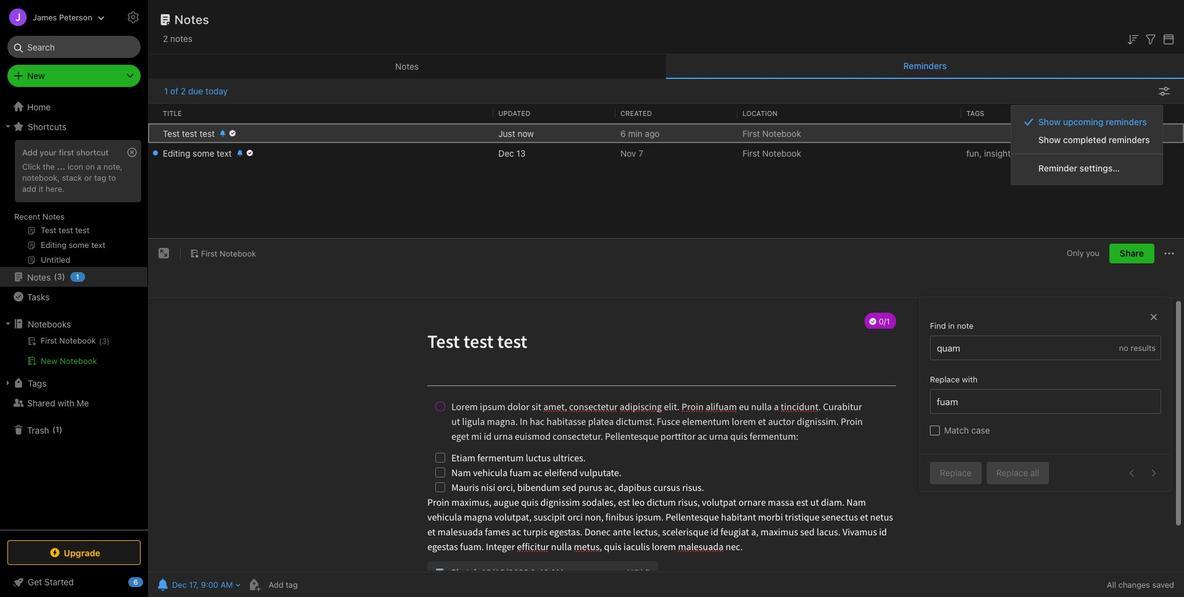 Task type: describe. For each thing, give the bounding box(es) containing it.
replace button
[[930, 462, 982, 484]]

match case
[[944, 425, 990, 436]]

add filters image
[[1144, 32, 1158, 47]]

min
[[628, 128, 643, 138]]

show for show upcoming reminders
[[1038, 117, 1061, 127]]

2 test from the left
[[200, 128, 215, 138]]

recent notes
[[14, 212, 65, 221]]

find in note
[[930, 321, 974, 331]]

on
[[85, 162, 95, 171]]

nov 7
[[620, 148, 643, 158]]

tags inside "button"
[[28, 378, 47, 388]]

created
[[620, 109, 652, 117]]

only you
[[1067, 248, 1100, 258]]

6 min ago
[[620, 128, 660, 138]]

note
[[957, 321, 974, 331]]

cell for editing some text
[[148, 143, 158, 163]]

trash
[[27, 425, 49, 435]]

home link
[[0, 97, 148, 117]]

1 inside trash ( 1 )
[[55, 424, 59, 434]]

notes button
[[148, 54, 666, 79]]

Match case checkbox
[[930, 425, 940, 435]]

Note Editor text field
[[148, 298, 1184, 572]]

shortcuts
[[28, 121, 66, 132]]

it
[[39, 184, 43, 194]]

with for shared
[[58, 398, 74, 408]]

upgrade
[[64, 547, 100, 558]]

share
[[1120, 248, 1144, 259]]

just
[[498, 128, 515, 138]]

note window element
[[148, 239, 1184, 597]]

13
[[516, 148, 526, 158]]

editing
[[163, 148, 190, 158]]

shortcut
[[76, 147, 109, 157]]

in
[[948, 321, 955, 331]]

no results
[[1119, 343, 1156, 353]]

reminders for show upcoming reminders
[[1106, 117, 1147, 127]]

reminders button
[[666, 54, 1184, 79]]

show upcoming reminders link
[[1011, 113, 1162, 131]]

text
[[217, 148, 232, 158]]

all
[[1031, 468, 1039, 478]]

you
[[1086, 248, 1100, 258]]

( inside the new notebook group
[[99, 337, 102, 346]]

close image
[[1148, 311, 1160, 323]]

dec for dec 13
[[498, 148, 514, 158]]

test
[[163, 128, 180, 138]]

first notebook button
[[186, 245, 260, 262]]

row group containing test test test
[[148, 123, 1184, 163]]

tags button
[[0, 373, 147, 393]]

shared
[[27, 398, 55, 408]]

test test test
[[163, 128, 215, 138]]

reminder settings… link
[[1011, 159, 1162, 177]]

upgrade button
[[7, 540, 141, 565]]

dec 17, 9:00 am
[[172, 580, 233, 590]]

only
[[1067, 248, 1084, 258]]

1 test from the left
[[182, 128, 197, 138]]

reminder
[[1038, 163, 1077, 174]]

settings image
[[126, 10, 141, 25]]

here.
[[46, 184, 65, 194]]

nov
[[620, 148, 636, 158]]

stack
[[62, 173, 82, 182]]

add
[[22, 184, 36, 194]]

replace all
[[996, 468, 1039, 478]]

replace for replace with
[[930, 375, 960, 384]]

notebook inside "note window" element
[[220, 248, 256, 258]]

new for new notebook
[[41, 356, 58, 366]]

0 vertical spatial 2
[[163, 33, 168, 44]]

home
[[27, 101, 51, 112]]

show upcoming reminders
[[1038, 117, 1147, 127]]

recent
[[14, 212, 40, 221]]

shared with me link
[[0, 393, 147, 413]]

fun,
[[966, 148, 982, 158]]

ago
[[645, 128, 660, 138]]

reminders for show completed reminders
[[1109, 135, 1150, 145]]

changes
[[1119, 580, 1150, 590]]

replace with
[[930, 375, 978, 384]]

add
[[22, 147, 37, 157]]

Find in note text field
[[936, 336, 1119, 360]]

title
[[163, 109, 182, 117]]

click the ...
[[22, 162, 65, 171]]

cell for test test test
[[148, 123, 158, 143]]

tab list containing reminders
[[148, 54, 1184, 79]]

location
[[743, 109, 778, 117]]

9:00
[[201, 580, 218, 590]]

of
[[170, 86, 178, 96]]

notebook inside group
[[60, 356, 97, 366]]

Edit reminder field
[[154, 576, 241, 593]]

notes inside group
[[42, 212, 65, 221]]

1 vertical spatial 2
[[181, 86, 186, 96]]

2 notes
[[163, 33, 192, 44]]

( 3 )
[[99, 337, 110, 346]]

expand note image
[[157, 246, 171, 261]]

first for 6 min ago
[[743, 128, 760, 138]]

first for nov 7
[[743, 148, 760, 158]]

some
[[193, 148, 214, 158]]

interesting
[[1026, 148, 1068, 158]]

17,
[[189, 580, 199, 590]]

( for trash
[[52, 424, 55, 434]]

View options field
[[1158, 31, 1176, 47]]

more actions image
[[1162, 246, 1177, 261]]

new notebook
[[41, 356, 97, 366]]

shared with me
[[27, 398, 89, 408]]

case
[[971, 425, 990, 436]]

get started
[[28, 577, 74, 587]]

dec 17, 9:00 am button
[[154, 576, 234, 593]]

all changes saved
[[1107, 580, 1174, 590]]



Task type: locate. For each thing, give the bounding box(es) containing it.
1 vertical spatial 6
[[133, 578, 138, 586]]

new for new
[[27, 70, 45, 81]]

upcoming
[[1063, 117, 1104, 127]]

( for notes
[[54, 272, 57, 281]]

( right the trash
[[52, 424, 55, 434]]

new up the tags "button"
[[41, 356, 58, 366]]

today
[[205, 86, 228, 96]]

7
[[639, 148, 643, 158]]

reminders inside show completed reminders link
[[1109, 135, 1150, 145]]

tasks button
[[0, 287, 147, 307]]

1 for 1
[[76, 273, 79, 281]]

0 vertical spatial 6
[[620, 128, 626, 138]]

first
[[743, 128, 760, 138], [743, 148, 760, 158], [201, 248, 217, 258]]

1 vertical spatial )
[[107, 337, 110, 346]]

tree containing home
[[0, 97, 148, 529]]

1 up tasks button
[[76, 273, 79, 281]]

3
[[57, 272, 62, 281], [102, 337, 107, 346]]

6 left min
[[620, 128, 626, 138]]

replace down match
[[940, 468, 972, 478]]

the
[[43, 162, 55, 171]]

Replace with text field
[[936, 390, 1156, 413]]

cell
[[148, 123, 158, 143], [148, 143, 158, 163]]

replace
[[930, 375, 960, 384], [940, 468, 972, 478], [996, 468, 1028, 478]]

0 horizontal spatial 3
[[57, 272, 62, 281]]

tab list
[[148, 54, 1184, 79]]

0 vertical spatial new
[[27, 70, 45, 81]]

notes inside button
[[395, 61, 419, 71]]

all
[[1107, 580, 1116, 590]]

james peterson
[[33, 12, 92, 22]]

1 horizontal spatial 1
[[76, 273, 79, 281]]

) up tasks button
[[62, 272, 65, 281]]

) down notebooks link
[[107, 337, 110, 346]]

Add filters field
[[1144, 31, 1158, 47]]

1 vertical spatial 3
[[102, 337, 107, 346]]

icon
[[67, 162, 83, 171]]

2 right of
[[181, 86, 186, 96]]

Sort options field
[[1126, 31, 1140, 47]]

or
[[84, 173, 92, 182]]

expand notebooks image
[[3, 319, 13, 329]]

cell left editing
[[148, 143, 158, 163]]

add tag image
[[246, 577, 261, 592]]

2 vertical spatial )
[[59, 424, 62, 434]]

peterson
[[59, 12, 92, 22]]

dec 13
[[498, 148, 526, 158]]

reminders inside show upcoming reminders link
[[1106, 117, 1147, 127]]

( up tasks button
[[54, 272, 57, 281]]

dec for dec 17, 9:00 am
[[172, 580, 187, 590]]

) for notes
[[62, 272, 65, 281]]

dec inside popup button
[[172, 580, 187, 590]]

show completed reminders link
[[1011, 131, 1162, 149]]

fun, insightful, interesting
[[966, 148, 1068, 158]]

(
[[54, 272, 57, 281], [99, 337, 102, 346], [52, 424, 55, 434]]

replace left all
[[996, 468, 1028, 478]]

1 vertical spatial 1
[[76, 273, 79, 281]]

0 horizontal spatial 2
[[163, 33, 168, 44]]

show completed reminders
[[1038, 135, 1150, 145]]

0 vertical spatial show
[[1038, 117, 1061, 127]]

0 horizontal spatial test
[[182, 128, 197, 138]]

editing some text
[[163, 148, 232, 158]]

( inside trash ( 1 )
[[52, 424, 55, 434]]

3 up tasks button
[[57, 272, 62, 281]]

1 vertical spatial new
[[41, 356, 58, 366]]

dec
[[498, 148, 514, 158], [172, 580, 187, 590]]

notes
[[170, 33, 192, 44]]

james
[[33, 12, 57, 22]]

1 horizontal spatial 2
[[181, 86, 186, 96]]

0 vertical spatial first
[[743, 128, 760, 138]]

0 vertical spatial )
[[62, 272, 65, 281]]

None search field
[[16, 36, 132, 58]]

1 horizontal spatial 3
[[102, 337, 107, 346]]

new up home
[[27, 70, 45, 81]]

1 show from the top
[[1038, 117, 1061, 127]]

2
[[163, 33, 168, 44], [181, 86, 186, 96]]

1 vertical spatial (
[[99, 337, 102, 346]]

0 vertical spatial (
[[54, 272, 57, 281]]

0 vertical spatial tags
[[966, 109, 984, 117]]

new button
[[7, 65, 141, 87]]

with left "me"
[[58, 398, 74, 408]]

tag
[[94, 173, 106, 182]]

2 show from the top
[[1038, 135, 1061, 145]]

1 for 1 of 2 due today
[[164, 86, 168, 96]]

2 vertical spatial first
[[201, 248, 217, 258]]

first notebook inside first notebook button
[[201, 248, 256, 258]]

2 vertical spatial first notebook
[[201, 248, 256, 258]]

) inside trash ( 1 )
[[59, 424, 62, 434]]

notes ( 3 )
[[27, 272, 65, 282]]

reminders
[[1106, 117, 1147, 127], [1109, 135, 1150, 145]]

1 vertical spatial tags
[[28, 378, 47, 388]]

0 vertical spatial reminders
[[1106, 117, 1147, 127]]

) inside notes ( 3 )
[[62, 272, 65, 281]]

0 vertical spatial 1
[[164, 86, 168, 96]]

due
[[188, 86, 203, 96]]

tasks
[[27, 291, 50, 302]]

6 inside the help and learning task checklist field
[[133, 578, 138, 586]]

) right the trash
[[59, 424, 62, 434]]

with for replace
[[962, 375, 978, 384]]

tree
[[0, 97, 148, 529]]

results
[[1131, 343, 1156, 353]]

group
[[0, 136, 147, 272]]

reminders down show upcoming reminders
[[1109, 135, 1150, 145]]

your
[[40, 147, 57, 157]]

click to collapse image
[[143, 574, 153, 589]]

1 vertical spatial reminders
[[1109, 135, 1150, 145]]

first notebook for nov 7
[[743, 148, 801, 158]]

tags up shared
[[28, 378, 47, 388]]

note,
[[104, 162, 123, 171]]

1 horizontal spatial with
[[962, 375, 978, 384]]

Account field
[[0, 5, 105, 30]]

icon on a note, notebook, stack or tag to add it here.
[[22, 162, 123, 194]]

new
[[27, 70, 45, 81], [41, 356, 58, 366]]

test up some
[[200, 128, 215, 138]]

dec left the 17,
[[172, 580, 187, 590]]

started
[[44, 577, 74, 587]]

3 inside notes ( 3 )
[[57, 272, 62, 281]]

completed
[[1063, 135, 1107, 145]]

3 inside the new notebook group
[[102, 337, 107, 346]]

dec left 13
[[498, 148, 514, 158]]

) inside the new notebook group
[[107, 337, 110, 346]]

1 cell from the top
[[148, 123, 158, 143]]

0 vertical spatial 3
[[57, 272, 62, 281]]

first notebook for 6 min ago
[[743, 128, 801, 138]]

More actions field
[[1162, 244, 1177, 263]]

1 vertical spatial first notebook
[[743, 148, 801, 158]]

0 horizontal spatial dec
[[172, 580, 187, 590]]

me
[[77, 398, 89, 408]]

show for show completed reminders
[[1038, 135, 1061, 145]]

1 vertical spatial first
[[743, 148, 760, 158]]

new inside popup button
[[27, 70, 45, 81]]

1 vertical spatial show
[[1038, 135, 1061, 145]]

0 vertical spatial dec
[[498, 148, 514, 158]]

just now
[[498, 128, 534, 138]]

2 vertical spatial (
[[52, 424, 55, 434]]

new inside button
[[41, 356, 58, 366]]

2 vertical spatial 1
[[55, 424, 59, 434]]

a
[[97, 162, 101, 171]]

add your first shortcut
[[22, 147, 109, 157]]

updated
[[498, 109, 530, 117]]

tags up fun,
[[966, 109, 984, 117]]

( down notebooks link
[[99, 337, 102, 346]]

test right test
[[182, 128, 197, 138]]

6 for 6
[[133, 578, 138, 586]]

...
[[57, 162, 65, 171]]

test
[[182, 128, 197, 138], [200, 128, 215, 138]]

2 horizontal spatial 1
[[164, 86, 168, 96]]

1 horizontal spatial 6
[[620, 128, 626, 138]]

notes inside notes ( 3 )
[[27, 272, 51, 282]]

am
[[221, 580, 233, 590]]

0 horizontal spatial tags
[[28, 378, 47, 388]]

2 left notes
[[163, 33, 168, 44]]

notes
[[175, 12, 209, 27], [395, 61, 419, 71], [42, 212, 65, 221], [27, 272, 51, 282]]

find
[[930, 321, 946, 331]]

reminders up show completed reminders at the top of page
[[1106, 117, 1147, 127]]

get
[[28, 577, 42, 587]]

reminder settings…
[[1038, 163, 1120, 174]]

new notebook group
[[0, 334, 147, 373]]

group containing add your first shortcut
[[0, 136, 147, 272]]

expand tags image
[[3, 378, 13, 388]]

row group
[[148, 123, 1184, 163]]

notebooks link
[[0, 314, 147, 334]]

with inside "note window" element
[[962, 375, 978, 384]]

6 left click to collapse image
[[133, 578, 138, 586]]

1 left of
[[164, 86, 168, 96]]

with inside 'link'
[[58, 398, 74, 408]]

notebooks
[[28, 319, 71, 329]]

cell left test
[[148, 123, 158, 143]]

shortcuts button
[[0, 117, 147, 136]]

settings…
[[1080, 163, 1120, 174]]

0 horizontal spatial 6
[[133, 578, 138, 586]]

1 horizontal spatial test
[[200, 128, 215, 138]]

first inside first notebook button
[[201, 248, 217, 258]]

with up "match case"
[[962, 375, 978, 384]]

Search text field
[[16, 36, 132, 58]]

trash ( 1 )
[[27, 424, 62, 435]]

( inside notes ( 3 )
[[54, 272, 57, 281]]

replace up match case option
[[930, 375, 960, 384]]

notebook,
[[22, 173, 60, 182]]

0 horizontal spatial with
[[58, 398, 74, 408]]

first
[[59, 147, 74, 157]]

) for trash
[[59, 424, 62, 434]]

1 of 2 due today
[[164, 86, 228, 96]]

0 horizontal spatial 1
[[55, 424, 59, 434]]

2 cell from the top
[[148, 143, 158, 163]]

match
[[944, 425, 969, 436]]

6 for 6 min ago
[[620, 128, 626, 138]]

1
[[164, 86, 168, 96], [76, 273, 79, 281], [55, 424, 59, 434]]

new notebook button
[[0, 353, 147, 368]]

replace for replace all
[[996, 468, 1028, 478]]

with
[[962, 375, 978, 384], [58, 398, 74, 408]]

replace for replace
[[940, 468, 972, 478]]

1 horizontal spatial dec
[[498, 148, 514, 158]]

Help and Learning task checklist field
[[0, 572, 148, 592]]

reminder options image
[[1159, 87, 1170, 96]]

dropdown list menu
[[1011, 113, 1162, 177]]

1 horizontal spatial tags
[[966, 109, 984, 117]]

0 vertical spatial with
[[962, 375, 978, 384]]

Reminder options field
[[1154, 83, 1172, 99]]

replace all button
[[987, 462, 1049, 484]]

3 down notebooks link
[[102, 337, 107, 346]]

1 vertical spatial with
[[58, 398, 74, 408]]

tags
[[966, 109, 984, 117], [28, 378, 47, 388]]

Add tag field
[[267, 579, 360, 590]]

1 right the trash
[[55, 424, 59, 434]]

1 vertical spatial dec
[[172, 580, 187, 590]]

to
[[108, 173, 116, 182]]

0 vertical spatial first notebook
[[743, 128, 801, 138]]



Task type: vqa. For each thing, say whether or not it's contained in the screenshot.
) in New Notebook Group
yes



